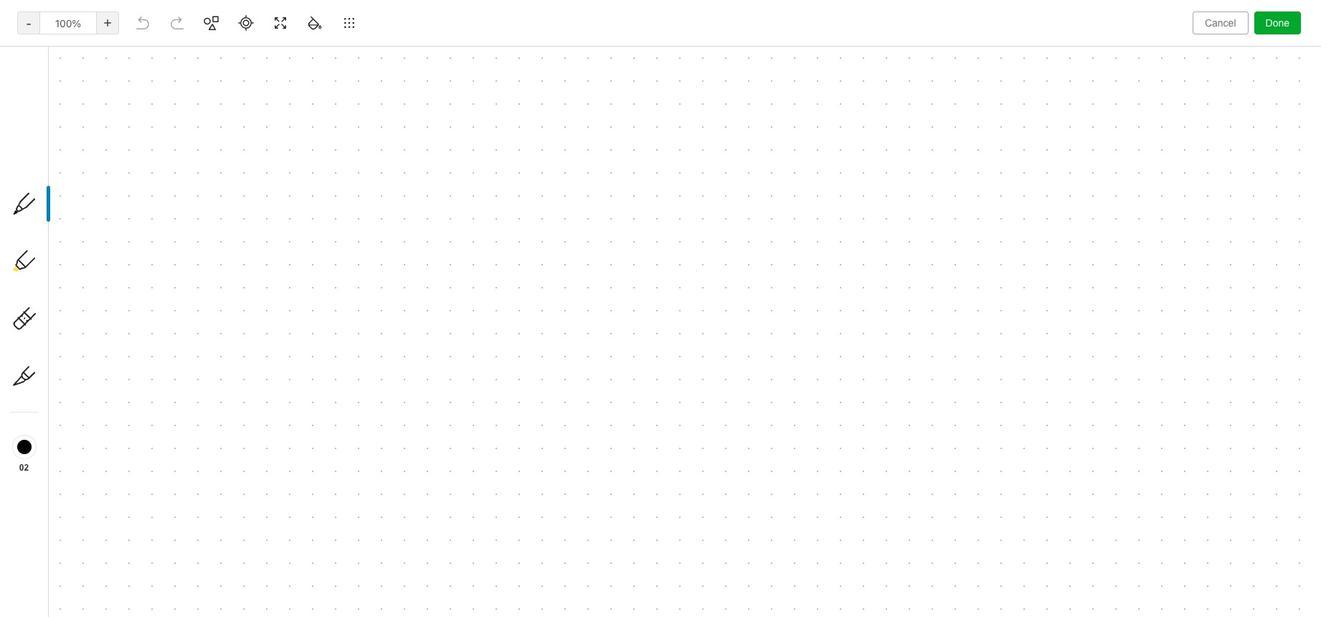 Task type: describe. For each thing, give the bounding box(es) containing it.
shortcuts
[[32, 141, 77, 153]]

shared with me
[[32, 417, 104, 429]]

upgrade
[[74, 559, 117, 571]]

add
[[26, 171, 44, 183]]

a
[[113, 188, 118, 199]]

first notebook button
[[216, 7, 303, 27]]

or
[[98, 201, 107, 212]]

more image
[[1009, 40, 1053, 60]]

font color image
[[609, 40, 645, 60]]

shared
[[32, 417, 64, 429]]

notes inside group
[[49, 246, 75, 258]]

settings image
[[146, 11, 164, 29]]

home
[[32, 118, 59, 130]]

icon on a note, notebook, stack or tag to add it here.
[[26, 188, 143, 225]]

all changes saved
[[1232, 597, 1310, 608]]

your
[[46, 171, 66, 183]]

click
[[26, 188, 47, 199]]

font family image
[[499, 40, 566, 60]]

note window element
[[0, 0, 1322, 617]]

you
[[1208, 11, 1223, 22]]

notebook
[[256, 11, 298, 23]]

changes
[[1245, 597, 1282, 608]]

heading level image
[[422, 40, 496, 60]]

recent
[[17, 246, 47, 258]]

shortcuts button
[[0, 136, 171, 159]]

Note Editor text field
[[0, 0, 1322, 617]]

notebooks
[[32, 371, 83, 383]]

tasks button
[[0, 334, 171, 357]]

saved
[[1285, 597, 1310, 608]]

tags
[[32, 394, 54, 406]]

expand notebooks image
[[4, 371, 15, 382]]

notes link
[[0, 311, 171, 334]]

add tag image
[[205, 594, 222, 611]]

on
[[99, 188, 110, 199]]

share button
[[1235, 6, 1287, 29]]

first
[[68, 171, 86, 183]]

the
[[50, 188, 64, 199]]

notebooks link
[[0, 365, 171, 388]]

tags button
[[0, 388, 171, 411]]

note,
[[120, 188, 143, 199]]



Task type: vqa. For each thing, say whether or not it's contained in the screenshot.
Recent Notes
yes



Task type: locate. For each thing, give the bounding box(es) containing it.
new
[[32, 82, 52, 94]]

stack
[[72, 201, 95, 212]]

1 vertical spatial notes
[[32, 316, 59, 328]]

expand note image
[[182, 9, 199, 26]]

tree
[[0, 113, 172, 538]]

only
[[1185, 11, 1205, 22]]

font size image
[[570, 40, 606, 60]]

to
[[126, 201, 135, 212]]

with
[[67, 417, 86, 429]]

insert image
[[182, 40, 246, 60]]

add a reminder image
[[181, 594, 198, 611]]

share
[[1247, 11, 1275, 23]]

tag
[[110, 201, 124, 212]]

Search text field
[[19, 42, 154, 67]]

upgrade button
[[9, 551, 164, 580]]

notes
[[49, 246, 75, 258], [32, 316, 59, 328]]

first
[[234, 11, 253, 23]]

add your first shortcut
[[26, 171, 126, 183]]

trash link
[[0, 443, 171, 466]]

None search field
[[19, 42, 154, 67]]

add
[[26, 214, 42, 225]]

notes up tasks
[[32, 316, 59, 328]]

group containing add your first shortcut
[[0, 159, 171, 316]]

alignment image
[[851, 40, 887, 60]]

recent notes
[[17, 246, 75, 258]]

shared with me link
[[0, 411, 171, 434]]

only you
[[1185, 11, 1223, 22]]

notebook,
[[26, 201, 70, 212]]

click the
[[26, 188, 66, 199]]

notes right the recent
[[49, 246, 75, 258]]

tree containing home
[[0, 113, 172, 538]]

group
[[0, 159, 171, 316]]

highlight image
[[714, 40, 748, 60]]

icon
[[79, 188, 97, 199]]

first notebook
[[234, 11, 298, 23]]

home link
[[0, 113, 172, 136]]

me
[[89, 417, 104, 429]]

shortcut
[[89, 171, 126, 183]]

new button
[[9, 75, 164, 101]]

it
[[45, 214, 50, 225]]

trash
[[32, 448, 57, 460]]

all
[[1232, 597, 1243, 608]]

0 vertical spatial notes
[[49, 246, 75, 258]]

here.
[[53, 214, 75, 225]]

tasks
[[32, 339, 58, 351]]



